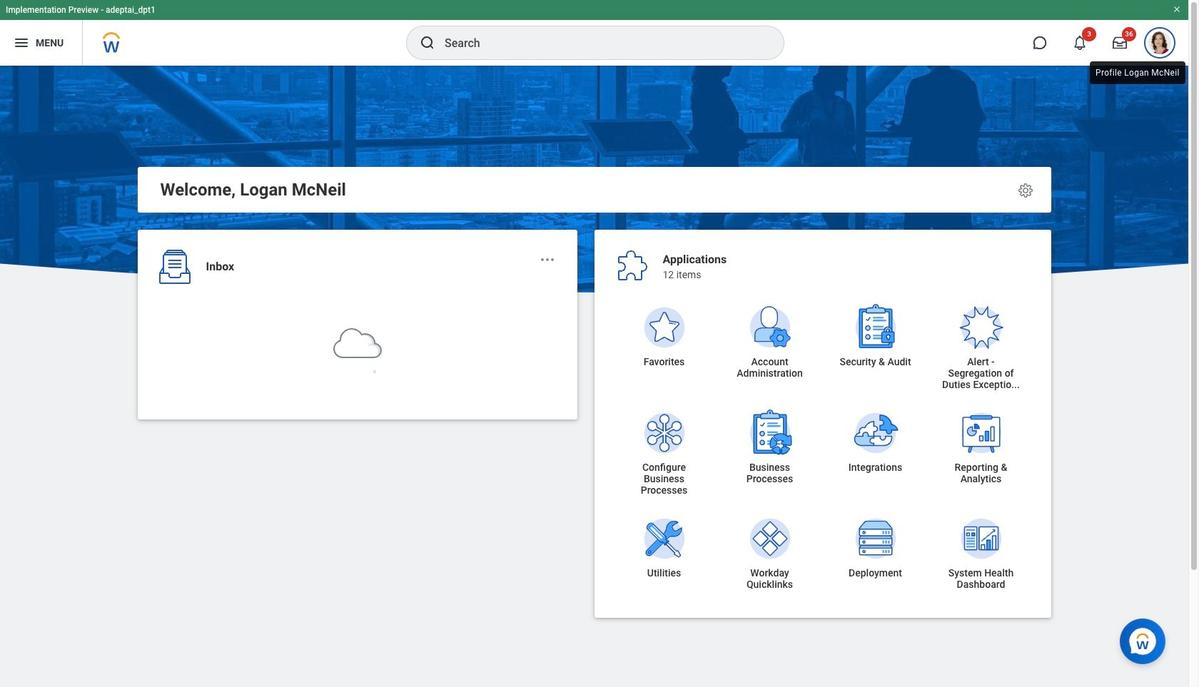 Task type: describe. For each thing, give the bounding box(es) containing it.
notifications large image
[[1073, 36, 1088, 50]]

close environment banner image
[[1173, 5, 1182, 14]]

Search Workday  search field
[[445, 27, 755, 59]]

justify image
[[13, 34, 30, 51]]

profile logan mcneil image
[[1149, 31, 1172, 57]]

related actions image
[[539, 251, 556, 269]]

configure applications image
[[1017, 182, 1034, 199]]



Task type: vqa. For each thing, say whether or not it's contained in the screenshot.
profile logan mcneil icon
yes



Task type: locate. For each thing, give the bounding box(es) containing it.
search image
[[419, 34, 436, 51]]

banner
[[0, 0, 1189, 66]]

inbox large image
[[1113, 36, 1128, 50]]

tooltip
[[1088, 59, 1189, 87]]



